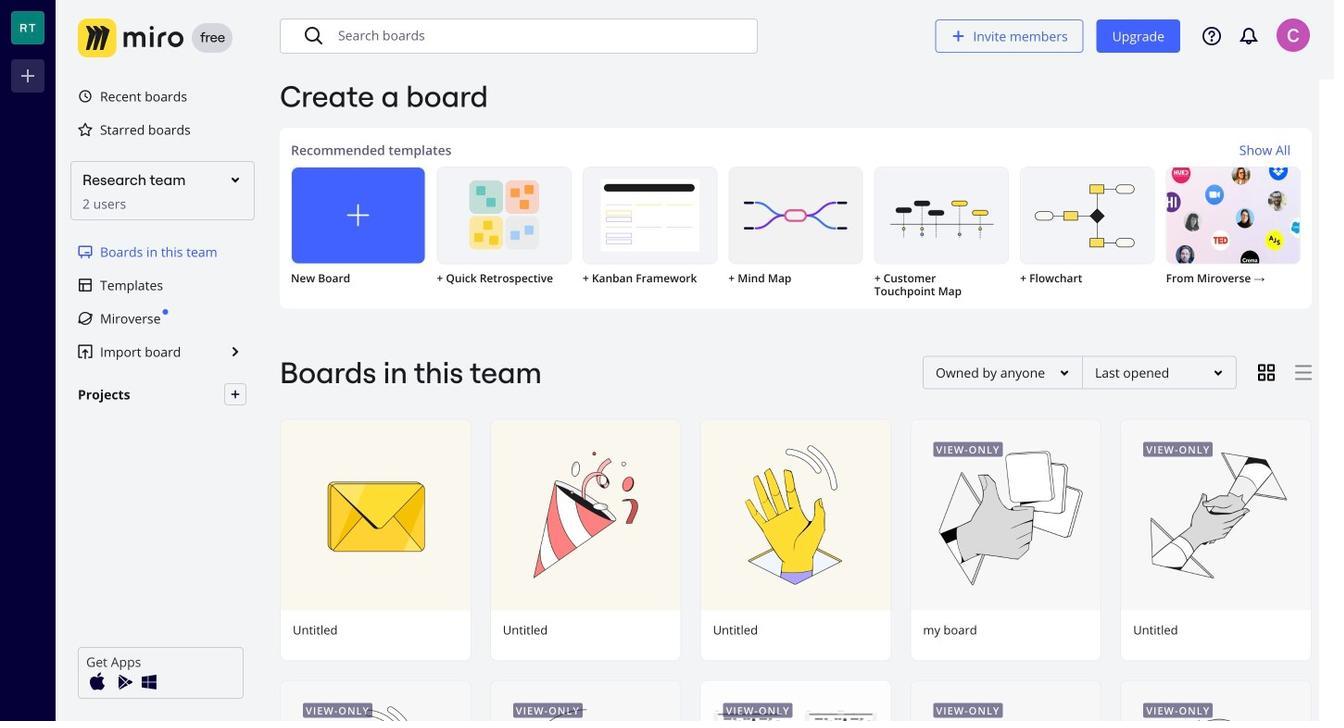 Task type: vqa. For each thing, say whether or not it's contained in the screenshot.
Current team section region
yes



Task type: describe. For each thing, give the bounding box(es) containing it.
learning center image
[[1203, 27, 1221, 45]]

feed image
[[1238, 25, 1260, 47]]

switch to research team team image
[[11, 11, 44, 44]]

Search boards text field
[[338, 19, 744, 53]]

current team section region
[[67, 235, 258, 369]]



Task type: locate. For each thing, give the bounding box(es) containing it.
spagx image
[[78, 89, 93, 104], [347, 205, 370, 227], [78, 278, 93, 293], [78, 311, 93, 326], [78, 345, 93, 360], [650, 619, 676, 645]]

group
[[280, 419, 1312, 722]]

user menu: chirpy chipmunk image
[[1277, 19, 1310, 52]]

img image
[[78, 19, 183, 57], [86, 672, 108, 694], [112, 672, 134, 694], [138, 672, 160, 694]]

spagx image
[[303, 25, 325, 47], [78, 122, 93, 137], [230, 389, 241, 400], [439, 619, 465, 645], [854, 695, 876, 717]]



